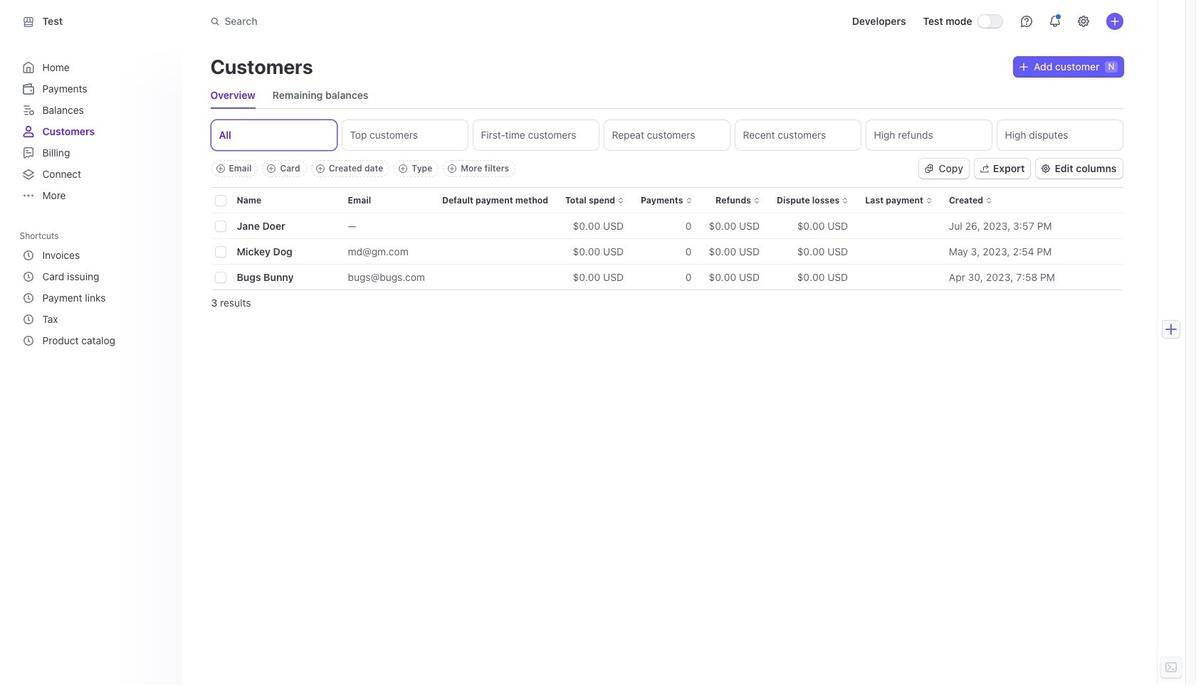 Task type: describe. For each thing, give the bounding box(es) containing it.
Search text field
[[202, 8, 604, 35]]

add email image
[[216, 165, 225, 173]]

2 select item checkbox from the top
[[215, 247, 225, 257]]

1 vertical spatial svg image
[[925, 165, 934, 173]]

1 vertical spatial tab list
[[208, 118, 1126, 153]]

2 shortcuts element from the top
[[20, 245, 168, 352]]

manage shortcuts image
[[156, 231, 165, 240]]

settings image
[[1078, 16, 1089, 27]]

0 vertical spatial tab list
[[210, 83, 369, 108]]

Select All checkbox
[[215, 196, 225, 206]]

add more filters image
[[448, 165, 457, 173]]



Task type: vqa. For each thing, say whether or not it's contained in the screenshot.
Select item checkbox
yes



Task type: locate. For each thing, give the bounding box(es) containing it.
0 horizontal spatial svg image
[[925, 165, 934, 173]]

notifications image
[[1050, 16, 1061, 27]]

0 vertical spatial select item checkbox
[[215, 222, 225, 232]]

add created date image
[[316, 165, 325, 173]]

2 vertical spatial select item checkbox
[[215, 273, 225, 283]]

3 select item checkbox from the top
[[215, 273, 225, 283]]

Test mode checkbox
[[978, 15, 1003, 28]]

None search field
[[202, 8, 604, 35]]

1 select item checkbox from the top
[[215, 222, 225, 232]]

1 vertical spatial select item checkbox
[[215, 247, 225, 257]]

0 vertical spatial svg image
[[1020, 63, 1028, 71]]

tab list
[[210, 83, 369, 108], [208, 118, 1126, 153]]

add type image
[[399, 165, 408, 173]]

help image
[[1021, 16, 1032, 27]]

svg image
[[1020, 63, 1028, 71], [925, 165, 934, 173]]

1 shortcuts element from the top
[[20, 226, 171, 352]]

shortcuts element
[[20, 226, 171, 352], [20, 245, 168, 352]]

add card image
[[267, 165, 276, 173]]

1 horizontal spatial svg image
[[1020, 63, 1028, 71]]

toolbar
[[211, 160, 516, 177]]

core navigation links element
[[20, 57, 168, 207]]

Select item checkbox
[[215, 222, 225, 232], [215, 247, 225, 257], [215, 273, 225, 283]]



